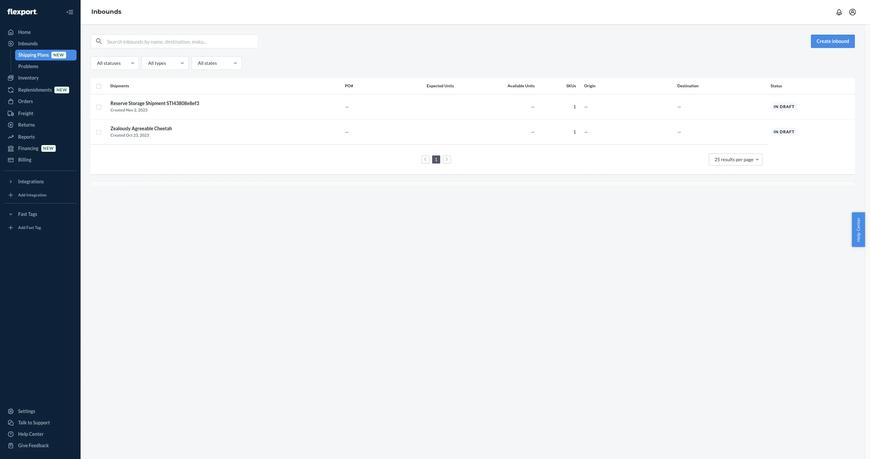 Task type: locate. For each thing, give the bounding box(es) containing it.
draft for zealously agreeable cheetah
[[780, 129, 795, 134]]

1 horizontal spatial inbounds
[[91, 8, 121, 15]]

1 draft from the top
[[780, 104, 795, 109]]

25 results per page option
[[715, 156, 754, 162]]

inbounds
[[91, 8, 121, 15], [18, 41, 38, 46]]

2,
[[134, 107, 137, 112]]

0 horizontal spatial all
[[97, 60, 103, 66]]

chevron left image
[[424, 157, 427, 162]]

open notifications image
[[835, 8, 843, 16]]

1 horizontal spatial help center
[[856, 217, 862, 242]]

center inside button
[[856, 217, 862, 231]]

created
[[110, 107, 125, 112], [110, 132, 125, 138]]

help center button
[[852, 212, 865, 247]]

1 vertical spatial help
[[18, 431, 28, 437]]

—
[[345, 104, 349, 109], [531, 104, 535, 109], [584, 104, 588, 109], [677, 104, 681, 109], [345, 129, 349, 134], [531, 129, 535, 134], [584, 129, 588, 134], [677, 129, 681, 134]]

all
[[97, 60, 103, 66], [148, 60, 154, 66], [198, 60, 204, 66]]

2 vertical spatial new
[[43, 146, 54, 151]]

page
[[744, 156, 754, 162]]

1 horizontal spatial center
[[856, 217, 862, 231]]

units for available units
[[525, 83, 535, 88]]

Search inbounds by name, destination, msku... text field
[[107, 35, 258, 48]]

1 vertical spatial 2023
[[140, 132, 149, 138]]

new down reports link
[[43, 146, 54, 151]]

zealously
[[110, 125, 131, 131]]

in draft for reserve storage shipment sti43808e8ef3
[[774, 104, 795, 109]]

nov
[[126, 107, 133, 112]]

in for zealously agreeable cheetah
[[774, 129, 779, 134]]

2 units from the left
[[525, 83, 535, 88]]

all types
[[148, 60, 166, 66]]

units right expected
[[444, 83, 454, 88]]

2 all from the left
[[148, 60, 154, 66]]

0 vertical spatial 2023
[[138, 107, 147, 112]]

results
[[721, 156, 735, 162]]

integrations
[[18, 179, 44, 184]]

0 horizontal spatial inbounds
[[18, 41, 38, 46]]

units
[[444, 83, 454, 88], [525, 83, 535, 88]]

1 horizontal spatial units
[[525, 83, 535, 88]]

agreeable
[[132, 125, 153, 131]]

1 vertical spatial square image
[[96, 130, 101, 135]]

flexport logo image
[[7, 9, 38, 15]]

0 vertical spatial help center
[[856, 217, 862, 242]]

settings link
[[4, 406, 77, 417]]

created down zealously
[[110, 132, 125, 138]]

2023 down agreeable at top left
[[140, 132, 149, 138]]

1
[[573, 104, 576, 109], [573, 129, 576, 134], [435, 156, 437, 162]]

in draft
[[774, 104, 795, 109], [774, 129, 795, 134]]

shipment
[[146, 100, 166, 106]]

all left states
[[198, 60, 204, 66]]

square image for reserve
[[96, 104, 101, 110]]

new
[[53, 53, 64, 58], [57, 87, 67, 92], [43, 146, 54, 151]]

1 vertical spatial draft
[[780, 129, 795, 134]]

sti43808e8ef3
[[167, 100, 199, 106]]

fast left tag
[[26, 225, 34, 230]]

square image left zealously
[[96, 130, 101, 135]]

talk to support button
[[4, 417, 77, 428]]

0 horizontal spatial inbounds link
[[4, 38, 77, 49]]

add
[[18, 193, 26, 198], [18, 225, 26, 230]]

create inbound button
[[811, 35, 855, 48]]

2 draft from the top
[[780, 129, 795, 134]]

2 horizontal spatial all
[[198, 60, 204, 66]]

all states
[[198, 60, 217, 66]]

problems link
[[15, 61, 77, 72]]

give feedback button
[[4, 440, 77, 451]]

0 vertical spatial 1
[[573, 104, 576, 109]]

square image
[[96, 84, 101, 89]]

2 square image from the top
[[96, 130, 101, 135]]

2 in draft from the top
[[774, 129, 795, 134]]

new right plans
[[53, 53, 64, 58]]

units right available on the right of page
[[525, 83, 535, 88]]

fast tags button
[[4, 209, 77, 220]]

chevron right image
[[445, 157, 448, 162]]

1 horizontal spatial inbounds link
[[91, 8, 121, 15]]

0 vertical spatial center
[[856, 217, 862, 231]]

2 add from the top
[[18, 225, 26, 230]]

1 square image from the top
[[96, 104, 101, 110]]

inbounds link
[[91, 8, 121, 15], [4, 38, 77, 49]]

all for all types
[[148, 60, 154, 66]]

created down the reserve
[[110, 107, 125, 112]]

new for financing
[[43, 146, 54, 151]]

1 vertical spatial add
[[18, 225, 26, 230]]

0 vertical spatial draft
[[780, 104, 795, 109]]

give feedback
[[18, 443, 49, 448]]

0 horizontal spatial help
[[18, 431, 28, 437]]

0 vertical spatial in
[[774, 104, 779, 109]]

1 vertical spatial created
[[110, 132, 125, 138]]

2 created from the top
[[110, 132, 125, 138]]

give
[[18, 443, 28, 448]]

home link
[[4, 27, 77, 38]]

fast
[[18, 211, 27, 217], [26, 225, 34, 230]]

reports link
[[4, 132, 77, 142]]

in
[[774, 104, 779, 109], [774, 129, 779, 134]]

1 in from the top
[[774, 104, 779, 109]]

support
[[33, 420, 50, 425]]

square image left the reserve
[[96, 104, 101, 110]]

fast left tags
[[18, 211, 27, 217]]

1 vertical spatial help center
[[18, 431, 44, 437]]

1 units from the left
[[444, 83, 454, 88]]

2 in from the top
[[774, 129, 779, 134]]

1 vertical spatial center
[[29, 431, 44, 437]]

help center
[[856, 217, 862, 242], [18, 431, 44, 437]]

all left statuses
[[97, 60, 103, 66]]

1 vertical spatial 1
[[573, 129, 576, 134]]

expected units
[[427, 83, 454, 88]]

create
[[817, 38, 831, 44]]

all for all states
[[198, 60, 204, 66]]

add integration
[[18, 193, 47, 198]]

help
[[856, 232, 862, 242], [18, 431, 28, 437]]

reserve storage shipment sti43808e8ef3 created nov 2, 2023
[[110, 100, 199, 112]]

23,
[[133, 132, 139, 138]]

1 all from the left
[[97, 60, 103, 66]]

center
[[856, 217, 862, 231], [29, 431, 44, 437]]

0 vertical spatial inbounds link
[[91, 8, 121, 15]]

inbound
[[832, 38, 849, 44]]

1 in draft from the top
[[774, 104, 795, 109]]

plans
[[37, 52, 49, 58]]

1 vertical spatial in
[[774, 129, 779, 134]]

0 vertical spatial new
[[53, 53, 64, 58]]

3 all from the left
[[198, 60, 204, 66]]

1 horizontal spatial help
[[856, 232, 862, 242]]

0 vertical spatial add
[[18, 193, 26, 198]]

help inside button
[[856, 232, 862, 242]]

draft
[[780, 104, 795, 109], [780, 129, 795, 134]]

add fast tag link
[[4, 222, 77, 233]]

0 horizontal spatial units
[[444, 83, 454, 88]]

1 vertical spatial new
[[57, 87, 67, 92]]

0 vertical spatial help
[[856, 232, 862, 242]]

2023
[[138, 107, 147, 112], [140, 132, 149, 138]]

1 created from the top
[[110, 107, 125, 112]]

1 vertical spatial inbounds
[[18, 41, 38, 46]]

billing link
[[4, 154, 77, 165]]

1 vertical spatial inbounds link
[[4, 38, 77, 49]]

0 vertical spatial fast
[[18, 211, 27, 217]]

all left the types
[[148, 60, 154, 66]]

add left integration
[[18, 193, 26, 198]]

0 vertical spatial square image
[[96, 104, 101, 110]]

0 vertical spatial inbounds
[[91, 8, 121, 15]]

talk
[[18, 420, 27, 425]]

0 vertical spatial in draft
[[774, 104, 795, 109]]

add down fast tags
[[18, 225, 26, 230]]

add for add integration
[[18, 193, 26, 198]]

close navigation image
[[66, 8, 74, 16]]

1 vertical spatial fast
[[26, 225, 34, 230]]

1 vertical spatial in draft
[[774, 129, 795, 134]]

0 vertical spatial created
[[110, 107, 125, 112]]

square image
[[96, 104, 101, 110], [96, 130, 101, 135]]

2023 right 2,
[[138, 107, 147, 112]]

1 add from the top
[[18, 193, 26, 198]]

available units
[[508, 83, 535, 88]]

1 horizontal spatial all
[[148, 60, 154, 66]]

new up orders link
[[57, 87, 67, 92]]

draft for reserve storage shipment sti43808e8ef3
[[780, 104, 795, 109]]

storage
[[128, 100, 145, 106]]

returns link
[[4, 120, 77, 130]]



Task type: vqa. For each thing, say whether or not it's contained in the screenshot.
Skubana link
no



Task type: describe. For each thing, give the bounding box(es) containing it.
add fast tag
[[18, 225, 41, 230]]

0 horizontal spatial center
[[29, 431, 44, 437]]

reports
[[18, 134, 35, 140]]

create inbound
[[817, 38, 849, 44]]

square image for zealously
[[96, 130, 101, 135]]

orders
[[18, 98, 33, 104]]

help center inside button
[[856, 217, 862, 242]]

types
[[155, 60, 166, 66]]

1 for zealously agreeable cheetah
[[573, 129, 576, 134]]

shipping
[[18, 52, 36, 58]]

freight
[[18, 110, 33, 116]]

inventory
[[18, 75, 39, 81]]

25 results per page
[[715, 156, 754, 162]]

reserve
[[110, 100, 128, 106]]

tags
[[28, 211, 37, 217]]

in draft for zealously agreeable cheetah
[[774, 129, 795, 134]]

feedback
[[29, 443, 49, 448]]

orders link
[[4, 96, 77, 107]]

problems
[[18, 63, 38, 69]]

2 vertical spatial 1
[[435, 156, 437, 162]]

add for add fast tag
[[18, 225, 26, 230]]

new for replenishments
[[57, 87, 67, 92]]

shipping plans
[[18, 52, 49, 58]]

status
[[771, 83, 782, 88]]

statuses
[[104, 60, 121, 66]]

billing
[[18, 157, 31, 163]]

1 link
[[433, 156, 439, 162]]

2023 inside the reserve storage shipment sti43808e8ef3 created nov 2, 2023
[[138, 107, 147, 112]]

integrations button
[[4, 176, 77, 187]]

po#
[[345, 83, 353, 88]]

settings
[[18, 408, 35, 414]]

origin
[[584, 83, 596, 88]]

created inside the zealously agreeable cheetah created oct 23, 2023
[[110, 132, 125, 138]]

available
[[508, 83, 524, 88]]

all statuses
[[97, 60, 121, 66]]

tag
[[35, 225, 41, 230]]

integration
[[26, 193, 47, 198]]

units for expected units
[[444, 83, 454, 88]]

25
[[715, 156, 720, 162]]

freight link
[[4, 108, 77, 119]]

inventory link
[[4, 73, 77, 83]]

in for reserve storage shipment sti43808e8ef3
[[774, 104, 779, 109]]

destination
[[677, 83, 699, 88]]

shipments
[[110, 83, 129, 88]]

expected
[[427, 83, 444, 88]]

help center link
[[4, 429, 77, 440]]

cheetah
[[154, 125, 172, 131]]

created inside the reserve storage shipment sti43808e8ef3 created nov 2, 2023
[[110, 107, 125, 112]]

open account menu image
[[849, 8, 857, 16]]

returns
[[18, 122, 35, 128]]

fast tags
[[18, 211, 37, 217]]

home
[[18, 29, 31, 35]]

add integration link
[[4, 190, 77, 200]]

fast inside dropdown button
[[18, 211, 27, 217]]

financing
[[18, 145, 38, 151]]

1 for reserve storage shipment sti43808e8ef3
[[573, 104, 576, 109]]

zealously agreeable cheetah created oct 23, 2023
[[110, 125, 172, 138]]

states
[[204, 60, 217, 66]]

per
[[736, 156, 743, 162]]

to
[[28, 420, 32, 425]]

replenishments
[[18, 87, 52, 93]]

2023 inside the zealously agreeable cheetah created oct 23, 2023
[[140, 132, 149, 138]]

skus
[[566, 83, 576, 88]]

talk to support
[[18, 420, 50, 425]]

all for all statuses
[[97, 60, 103, 66]]

new for shipping plans
[[53, 53, 64, 58]]

oct
[[126, 132, 133, 138]]

0 horizontal spatial help center
[[18, 431, 44, 437]]



